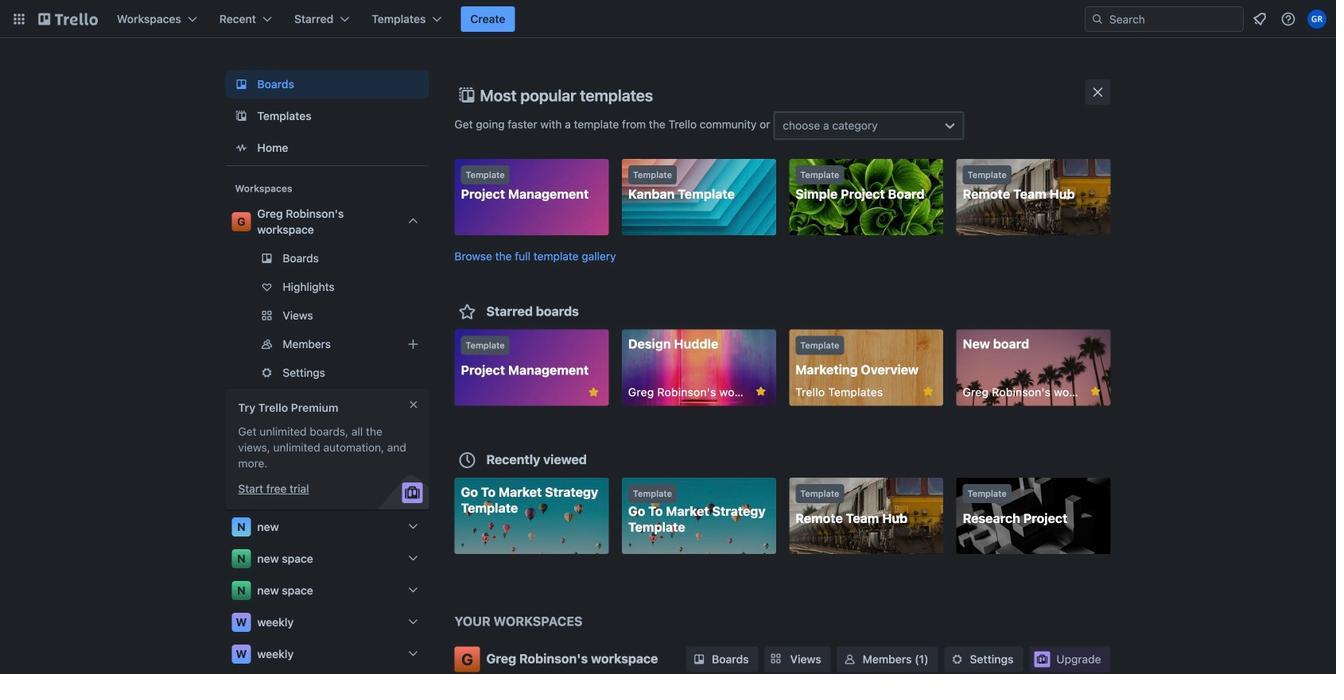 Task type: vqa. For each thing, say whether or not it's contained in the screenshot.
Back to home Image
yes



Task type: describe. For each thing, give the bounding box(es) containing it.
primary element
[[0, 0, 1337, 38]]

home image
[[232, 138, 251, 158]]

add image
[[404, 335, 423, 354]]

0 notifications image
[[1251, 10, 1270, 29]]

Search field
[[1085, 6, 1244, 32]]

greg robinson (gregrobinson96) image
[[1308, 10, 1327, 29]]

0 horizontal spatial click to unstar this board. it will be removed from your starred list. image
[[587, 386, 601, 400]]

open information menu image
[[1281, 11, 1297, 27]]

board image
[[232, 75, 251, 94]]

sm image
[[692, 652, 707, 668]]

click to unstar this board. it will be removed from your starred list. image
[[754, 385, 768, 399]]



Task type: locate. For each thing, give the bounding box(es) containing it.
template board image
[[232, 107, 251, 126]]

0 horizontal spatial sm image
[[842, 652, 858, 668]]

search image
[[1092, 13, 1104, 25]]

1 horizontal spatial sm image
[[950, 652, 966, 668]]

sm image
[[842, 652, 858, 668], [950, 652, 966, 668]]

click to unstar this board. it will be removed from your starred list. image
[[922, 385, 936, 399], [587, 386, 601, 400]]

back to home image
[[38, 6, 98, 32]]

1 sm image from the left
[[842, 652, 858, 668]]

2 sm image from the left
[[950, 652, 966, 668]]

1 horizontal spatial click to unstar this board. it will be removed from your starred list. image
[[922, 385, 936, 399]]



